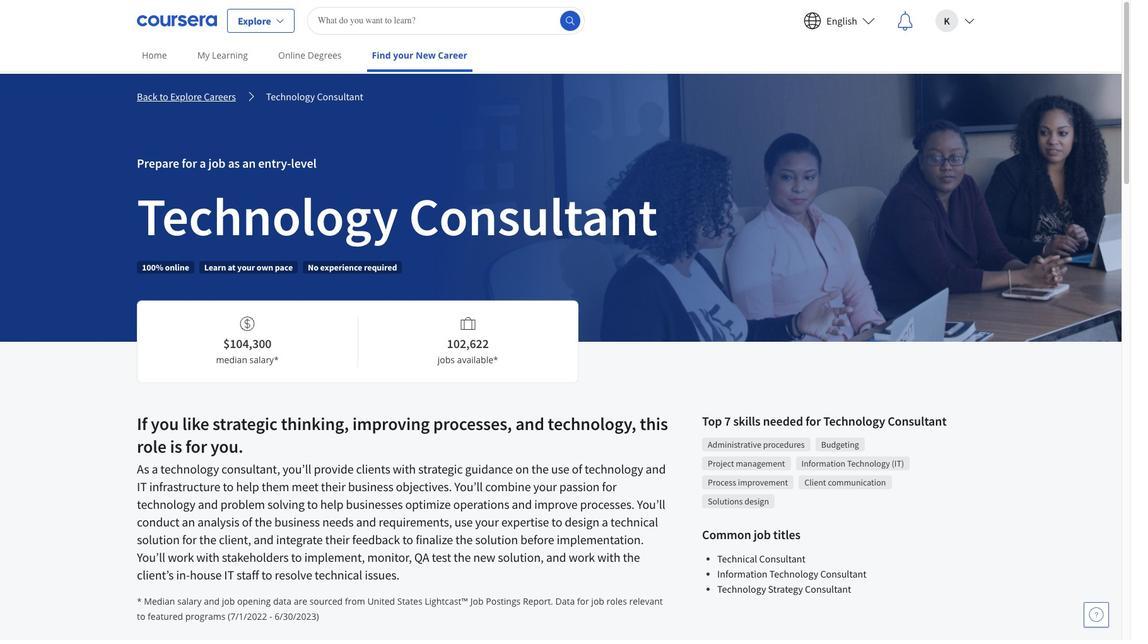 Task type: describe. For each thing, give the bounding box(es) containing it.
2 vertical spatial you'll
[[137, 550, 165, 566]]

staff
[[237, 567, 259, 583]]

online degrees
[[278, 49, 342, 61]]

0 vertical spatial help
[[236, 479, 259, 495]]

featured
[[148, 611, 183, 623]]

entry-
[[258, 155, 291, 171]]

0 horizontal spatial explore
[[170, 90, 202, 103]]

titles
[[774, 527, 801, 543]]

100% online
[[142, 262, 189, 273]]

find your new career link
[[367, 41, 473, 72]]

help center image
[[1089, 608, 1105, 623]]

-
[[270, 611, 272, 623]]

0 vertical spatial an
[[242, 155, 256, 171]]

new
[[474, 550, 496, 566]]

your up improve
[[534, 479, 557, 495]]

new
[[416, 49, 436, 61]]

client's
[[137, 567, 174, 583]]

102,622
[[447, 335, 489, 351]]

for up in- on the bottom of the page
[[182, 532, 197, 548]]

technology up 'communication'
[[848, 458, 890, 470]]

for right is
[[186, 436, 207, 458]]

top
[[703, 413, 722, 429]]

learn at your own pace
[[204, 262, 293, 273]]

technology up infrastructure
[[161, 461, 219, 477]]

infrastructure
[[149, 479, 220, 495]]

improving
[[353, 413, 430, 436]]

test
[[432, 550, 451, 566]]

0 horizontal spatial of
[[242, 514, 252, 530]]

provide
[[314, 461, 354, 477]]

explore inside popup button
[[238, 14, 271, 27]]

before
[[521, 532, 555, 548]]

* for $104,300
[[274, 354, 279, 366]]

data
[[556, 596, 575, 608]]

7
[[725, 413, 731, 429]]

roles
[[607, 596, 627, 608]]

0 horizontal spatial with
[[197, 550, 220, 566]]

states
[[398, 596, 423, 608]]

issues.
[[365, 567, 400, 583]]

explore button
[[227, 9, 295, 33]]

you'll
[[283, 461, 311, 477]]

analysis
[[198, 514, 240, 530]]

role
[[137, 436, 167, 458]]

back to explore careers
[[137, 90, 236, 103]]

as
[[228, 155, 240, 171]]

strategy
[[769, 583, 803, 596]]

and down this
[[646, 461, 666, 477]]

as
[[137, 461, 149, 477]]

passion
[[560, 479, 600, 495]]

information inside technical consultant information technology consultant technology strategy consultant
[[718, 568, 768, 581]]

processes.
[[580, 497, 635, 513]]

home link
[[137, 41, 172, 69]]

administrative procedures
[[708, 439, 805, 451]]

relevant
[[630, 596, 663, 608]]

to inside "* median salary and job opening data are sourced from united states lightcast™ job postings report. data for job roles relevant to featured programs (7/1/2022 - 6/30/2023)"
[[137, 611, 145, 623]]

to right staff
[[262, 567, 272, 583]]

postings
[[486, 596, 521, 608]]

the right on
[[532, 461, 549, 477]]

conduct
[[137, 514, 180, 530]]

solutions design
[[708, 496, 770, 508]]

job up (7/1/2022
[[222, 596, 235, 608]]

technology down technical
[[718, 583, 767, 596]]

businesses
[[346, 497, 403, 513]]

the down problem
[[255, 514, 272, 530]]

technology up budgeting
[[824, 413, 886, 429]]

learning
[[212, 49, 248, 61]]

jobs
[[438, 354, 455, 366]]

at
[[228, 262, 236, 273]]

* median salary and job opening data are sourced from united states lightcast™ job postings report. data for job roles relevant to featured programs (7/1/2022 - 6/30/2023)
[[137, 596, 663, 623]]

and up on
[[516, 413, 545, 436]]

them
[[262, 479, 289, 495]]

coursera image
[[137, 10, 217, 31]]

if
[[137, 413, 147, 436]]

my learning
[[197, 49, 248, 61]]

* inside "* median salary and job opening data are sourced from united states lightcast™ job postings report. data for job roles relevant to featured programs (7/1/2022 - 6/30/2023)"
[[137, 596, 142, 608]]

english
[[827, 14, 858, 27]]

to up problem
[[223, 479, 234, 495]]

1 vertical spatial help
[[321, 497, 344, 513]]

1 horizontal spatial of
[[572, 461, 583, 477]]

technology,
[[548, 413, 637, 436]]

salary for $104,300
[[250, 354, 274, 366]]

your down operations
[[475, 514, 499, 530]]

in-
[[176, 567, 190, 583]]

top 7 skills needed for technology consultant
[[703, 413, 947, 429]]

1 horizontal spatial you'll
[[455, 479, 483, 495]]

0 horizontal spatial technical
[[315, 567, 363, 583]]

communication
[[828, 477, 887, 489]]

from
[[345, 596, 365, 608]]

pace
[[275, 262, 293, 273]]

1 horizontal spatial strategic
[[419, 461, 463, 477]]

2 solution from the left
[[475, 532, 518, 548]]

lightcast™
[[425, 596, 469, 608]]

median
[[216, 354, 247, 366]]

for right prepare
[[182, 155, 197, 171]]

your right at
[[237, 262, 255, 273]]

and inside "* median salary and job opening data are sourced from united states lightcast™ job postings report. data for job roles relevant to featured programs (7/1/2022 - 6/30/2023)"
[[204, 596, 220, 608]]

0 vertical spatial technical
[[611, 514, 659, 530]]

this
[[640, 413, 668, 436]]

united
[[368, 596, 395, 608]]

meet
[[292, 479, 319, 495]]

integrate
[[276, 532, 323, 548]]

1 horizontal spatial a
[[200, 155, 206, 171]]

to down requirements,
[[403, 532, 413, 548]]

technical consultant information technology consultant technology strategy consultant
[[718, 553, 867, 596]]

implementation.
[[557, 532, 644, 548]]

objectives.
[[396, 479, 452, 495]]

process improvement
[[708, 477, 789, 489]]

client
[[805, 477, 827, 489]]

optimize
[[405, 497, 451, 513]]

available
[[457, 354, 494, 366]]

k button
[[926, 0, 985, 41]]

and down 'before' on the left bottom of page
[[546, 550, 567, 566]]

budgeting
[[822, 439, 860, 451]]

$104,300 median salary *
[[216, 335, 279, 366]]

client communication
[[805, 477, 887, 489]]

an inside if you like strategic thinking, improving processes, and technology, this role is for you. as a technology consultant, you'll provide clients with strategic guidance on the use of technology and it infrastructure to help them meet their business objectives. you'll combine your passion for technology and problem solving to help businesses optimize operations and improve processes. you'll conduct an analysis of the business needs and requirements, use your expertise to design a technical solution for the client, and integrate their feedback to finalize the solution before implementation. you'll work with stakeholders to implement, monitor, qa test the new solution, and work with the client's in-house it staff to resolve technical issues.
[[182, 514, 195, 530]]



Task type: locate. For each thing, give the bounding box(es) containing it.
design up implementation.
[[565, 514, 600, 530]]

use
[[551, 461, 570, 477], [455, 514, 473, 530]]

1 horizontal spatial solution
[[475, 532, 518, 548]]

monitor,
[[368, 550, 412, 566]]

your inside find your new career link
[[393, 49, 414, 61]]

1 vertical spatial information
[[718, 568, 768, 581]]

2 vertical spatial a
[[602, 514, 608, 530]]

report.
[[523, 596, 553, 608]]

you
[[151, 413, 179, 436]]

* inside $104,300 median salary *
[[274, 354, 279, 366]]

job left roles on the right bottom of page
[[592, 596, 605, 608]]

technology consultant up required
[[137, 183, 658, 250]]

online
[[278, 49, 306, 61]]

you'll right processes. at the right bottom of page
[[637, 497, 666, 513]]

1 horizontal spatial salary
[[250, 354, 274, 366]]

qa
[[415, 550, 430, 566]]

an right as
[[242, 155, 256, 171]]

a left as
[[200, 155, 206, 171]]

job
[[471, 596, 484, 608]]

help down consultant,
[[236, 479, 259, 495]]

operations
[[454, 497, 510, 513]]

you'll up operations
[[455, 479, 483, 495]]

1 vertical spatial it
[[224, 567, 234, 583]]

job left as
[[208, 155, 226, 171]]

to down the "meet"
[[307, 497, 318, 513]]

technology up processes. at the right bottom of page
[[585, 461, 644, 477]]

6/30/2023)
[[275, 611, 319, 623]]

own
[[257, 262, 273, 273]]

technology down 'online' on the left of the page
[[266, 90, 315, 103]]

1 vertical spatial you'll
[[637, 497, 666, 513]]

1 horizontal spatial information
[[802, 458, 846, 470]]

* right the jobs
[[494, 354, 499, 366]]

1 vertical spatial their
[[325, 532, 350, 548]]

technology consultant down online degrees link
[[266, 90, 363, 103]]

requirements,
[[379, 514, 452, 530]]

1 horizontal spatial it
[[224, 567, 234, 583]]

for right data
[[577, 596, 589, 608]]

sourced
[[310, 596, 343, 608]]

1 vertical spatial technology consultant
[[137, 183, 658, 250]]

* for 102,622
[[494, 354, 499, 366]]

job left titles
[[754, 527, 771, 543]]

information down technical
[[718, 568, 768, 581]]

learn
[[204, 262, 226, 273]]

are
[[294, 596, 307, 608]]

0 vertical spatial you'll
[[455, 479, 483, 495]]

my
[[197, 49, 210, 61]]

What do you want to learn? text field
[[307, 7, 585, 34]]

strategic
[[213, 413, 278, 436], [419, 461, 463, 477]]

the right finalize
[[456, 532, 473, 548]]

it down 'as'
[[137, 479, 147, 495]]

salary
[[250, 354, 274, 366], [177, 596, 202, 608]]

no
[[308, 262, 319, 273]]

it
[[137, 479, 147, 495], [224, 567, 234, 583]]

0 vertical spatial use
[[551, 461, 570, 477]]

administrative
[[708, 439, 762, 451]]

0 vertical spatial of
[[572, 461, 583, 477]]

1 work from the left
[[168, 550, 194, 566]]

the down implementation.
[[623, 550, 640, 566]]

management
[[736, 458, 786, 470]]

your right find at the left of page
[[393, 49, 414, 61]]

solution
[[137, 532, 180, 548], [475, 532, 518, 548]]

strategic up objectives.
[[419, 461, 463, 477]]

0 vertical spatial strategic
[[213, 413, 278, 436]]

0 vertical spatial it
[[137, 479, 147, 495]]

1 horizontal spatial use
[[551, 461, 570, 477]]

stakeholders
[[222, 550, 289, 566]]

use up passion
[[551, 461, 570, 477]]

2 horizontal spatial a
[[602, 514, 608, 530]]

$104,300
[[223, 335, 272, 351]]

0 vertical spatial a
[[200, 155, 206, 171]]

0 horizontal spatial an
[[182, 514, 195, 530]]

1 horizontal spatial work
[[569, 550, 595, 566]]

0 vertical spatial their
[[321, 479, 346, 495]]

a right 'as'
[[152, 461, 158, 477]]

salary inside $104,300 median salary *
[[250, 354, 274, 366]]

expertise
[[502, 514, 549, 530]]

career
[[438, 49, 468, 61]]

0 horizontal spatial information
[[718, 568, 768, 581]]

1 solution from the left
[[137, 532, 180, 548]]

prepare for a job as an entry-level
[[137, 155, 317, 171]]

strategic up consultant,
[[213, 413, 278, 436]]

information
[[802, 458, 846, 470], [718, 568, 768, 581]]

1 vertical spatial use
[[455, 514, 473, 530]]

project
[[708, 458, 734, 470]]

0 vertical spatial explore
[[238, 14, 271, 27]]

of up passion
[[572, 461, 583, 477]]

1 horizontal spatial business
[[348, 479, 394, 495]]

0 horizontal spatial solution
[[137, 532, 180, 548]]

and up analysis
[[198, 497, 218, 513]]

an
[[242, 155, 256, 171], [182, 514, 195, 530]]

0 vertical spatial information
[[802, 458, 846, 470]]

needs
[[322, 514, 354, 530]]

1 horizontal spatial help
[[321, 497, 344, 513]]

1 horizontal spatial with
[[393, 461, 416, 477]]

business down clients
[[348, 479, 394, 495]]

(it)
[[892, 458, 905, 470]]

1 vertical spatial business
[[275, 514, 320, 530]]

house
[[190, 567, 222, 583]]

business up integrate
[[275, 514, 320, 530]]

1 vertical spatial a
[[152, 461, 158, 477]]

technology up own
[[137, 183, 398, 250]]

level
[[291, 155, 317, 171]]

for right the "needed"
[[806, 413, 821, 429]]

consultant,
[[222, 461, 280, 477]]

to down median
[[137, 611, 145, 623]]

problem
[[221, 497, 265, 513]]

technology
[[161, 461, 219, 477], [585, 461, 644, 477], [137, 497, 196, 513]]

1 horizontal spatial an
[[242, 155, 256, 171]]

1 vertical spatial explore
[[170, 90, 202, 103]]

solution up "new"
[[475, 532, 518, 548]]

1 vertical spatial an
[[182, 514, 195, 530]]

None search field
[[307, 7, 585, 34]]

2 horizontal spatial with
[[598, 550, 621, 566]]

0 vertical spatial design
[[745, 496, 770, 508]]

opening
[[237, 596, 271, 608]]

the right test
[[454, 550, 471, 566]]

no experience required
[[308, 262, 397, 273]]

their down needs
[[325, 532, 350, 548]]

the down analysis
[[199, 532, 217, 548]]

combine
[[486, 479, 531, 495]]

if you like strategic thinking, improving processes, and technology, this role is for you. as a technology consultant, you'll provide clients with strategic guidance on the use of technology and it infrastructure to help them meet their business objectives. you'll combine your passion for technology and problem solving to help businesses optimize operations and improve processes. you'll conduct an analysis of the business needs and requirements, use your expertise to design a technical solution for the client, and integrate their feedback to finalize the solution before implementation. you'll work with stakeholders to implement, monitor, qa test the new solution, and work with the client's in-house it staff to resolve technical issues.
[[137, 413, 668, 583]]

client,
[[219, 532, 251, 548]]

and
[[516, 413, 545, 436], [646, 461, 666, 477], [198, 497, 218, 513], [512, 497, 532, 513], [356, 514, 376, 530], [254, 532, 274, 548], [546, 550, 567, 566], [204, 596, 220, 608]]

careers
[[204, 90, 236, 103]]

0 horizontal spatial salary
[[177, 596, 202, 608]]

and down businesses
[[356, 514, 376, 530]]

required
[[364, 262, 397, 273]]

home
[[142, 49, 167, 61]]

find
[[372, 49, 391, 61]]

0 horizontal spatial work
[[168, 550, 194, 566]]

common job titles
[[703, 527, 801, 543]]

technology up conduct
[[137, 497, 196, 513]]

work down implementation.
[[569, 550, 595, 566]]

1 vertical spatial strategic
[[419, 461, 463, 477]]

help up needs
[[321, 497, 344, 513]]

of down problem
[[242, 514, 252, 530]]

use down operations
[[455, 514, 473, 530]]

guidance
[[465, 461, 513, 477]]

0 horizontal spatial it
[[137, 479, 147, 495]]

skills
[[734, 413, 761, 429]]

explore left careers
[[170, 90, 202, 103]]

for inside "* median salary and job opening data are sourced from united states lightcast™ job postings report. data for job roles relevant to featured programs (7/1/2022 - 6/30/2023)"
[[577, 596, 589, 608]]

is
[[170, 436, 182, 458]]

technical down implement, in the left bottom of the page
[[315, 567, 363, 583]]

help
[[236, 479, 259, 495], [321, 497, 344, 513]]

0 horizontal spatial strategic
[[213, 413, 278, 436]]

0 vertical spatial salary
[[250, 354, 274, 366]]

1 vertical spatial of
[[242, 514, 252, 530]]

like
[[182, 413, 209, 436]]

solution down conduct
[[137, 532, 180, 548]]

1 horizontal spatial design
[[745, 496, 770, 508]]

programs
[[185, 611, 226, 623]]

technology up strategy
[[770, 568, 819, 581]]

feedback
[[352, 532, 400, 548]]

0 horizontal spatial help
[[236, 479, 259, 495]]

explore
[[238, 14, 271, 27], [170, 90, 202, 103]]

design
[[745, 496, 770, 508], [565, 514, 600, 530]]

an left analysis
[[182, 514, 195, 530]]

* right median
[[274, 354, 279, 366]]

information technology (it)
[[802, 458, 905, 470]]

work
[[168, 550, 194, 566], [569, 550, 595, 566]]

explore up learning
[[238, 14, 271, 27]]

1 vertical spatial salary
[[177, 596, 202, 608]]

1 horizontal spatial *
[[274, 354, 279, 366]]

and up expertise at the left
[[512, 497, 532, 513]]

information up client
[[802, 458, 846, 470]]

to down integrate
[[291, 550, 302, 566]]

solving
[[268, 497, 305, 513]]

0 vertical spatial technology consultant
[[266, 90, 363, 103]]

work up in- on the bottom of the page
[[168, 550, 194, 566]]

and up stakeholders
[[254, 532, 274, 548]]

design down improvement
[[745, 496, 770, 508]]

and up programs
[[204, 596, 220, 608]]

1 vertical spatial technical
[[315, 567, 363, 583]]

with up objectives.
[[393, 461, 416, 477]]

* inside 102,622 jobs available *
[[494, 354, 499, 366]]

their
[[321, 479, 346, 495], [325, 532, 350, 548]]

0 horizontal spatial use
[[455, 514, 473, 530]]

0 horizontal spatial business
[[275, 514, 320, 530]]

process
[[708, 477, 737, 489]]

you'll up client's
[[137, 550, 165, 566]]

with down implementation.
[[598, 550, 621, 566]]

to down improve
[[552, 514, 563, 530]]

1 horizontal spatial technical
[[611, 514, 659, 530]]

2 work from the left
[[569, 550, 595, 566]]

2 horizontal spatial you'll
[[637, 497, 666, 513]]

1 horizontal spatial explore
[[238, 14, 271, 27]]

resolve
[[275, 567, 312, 583]]

2 horizontal spatial *
[[494, 354, 499, 366]]

0 horizontal spatial you'll
[[137, 550, 165, 566]]

0 vertical spatial business
[[348, 479, 394, 495]]

technical down processes. at the right bottom of page
[[611, 514, 659, 530]]

project management
[[708, 458, 786, 470]]

the
[[532, 461, 549, 477], [255, 514, 272, 530], [199, 532, 217, 548], [456, 532, 473, 548], [454, 550, 471, 566], [623, 550, 640, 566]]

0 horizontal spatial design
[[565, 514, 600, 530]]

technical
[[611, 514, 659, 530], [315, 567, 363, 583]]

0 horizontal spatial *
[[137, 596, 142, 608]]

salary up programs
[[177, 596, 202, 608]]

salary down $104,300
[[250, 354, 274, 366]]

business
[[348, 479, 394, 495], [275, 514, 320, 530]]

k
[[944, 14, 950, 27]]

their down provide on the bottom left of the page
[[321, 479, 346, 495]]

* left median
[[137, 596, 142, 608]]

data
[[273, 596, 292, 608]]

improvement
[[738, 477, 789, 489]]

on
[[516, 461, 529, 477]]

to right back at left top
[[160, 90, 168, 103]]

0 horizontal spatial a
[[152, 461, 158, 477]]

it left staff
[[224, 567, 234, 583]]

processes,
[[434, 413, 512, 436]]

solutions
[[708, 496, 743, 508]]

salary inside "* median salary and job opening data are sourced from united states lightcast™ job postings report. data for job roles relevant to featured programs (7/1/2022 - 6/30/2023)"
[[177, 596, 202, 608]]

for up processes. at the right bottom of page
[[602, 479, 617, 495]]

with up house
[[197, 550, 220, 566]]

1 vertical spatial design
[[565, 514, 600, 530]]

thinking,
[[281, 413, 349, 436]]

your
[[393, 49, 414, 61], [237, 262, 255, 273], [534, 479, 557, 495], [475, 514, 499, 530]]

find your new career
[[372, 49, 468, 61]]

a down processes. at the right bottom of page
[[602, 514, 608, 530]]

salary for *
[[177, 596, 202, 608]]

design inside if you like strategic thinking, improving processes, and technology, this role is for you. as a technology consultant, you'll provide clients with strategic guidance on the use of technology and it infrastructure to help them meet their business objectives. you'll combine your passion for technology and problem solving to help businesses optimize operations and improve processes. you'll conduct an analysis of the business needs and requirements, use your expertise to design a technical solution for the client, and integrate their feedback to finalize the solution before implementation. you'll work with stakeholders to implement, monitor, qa test the new solution, and work with the client's in-house it staff to resolve technical issues.
[[565, 514, 600, 530]]



Task type: vqa. For each thing, say whether or not it's contained in the screenshot.
Job Skills Report
no



